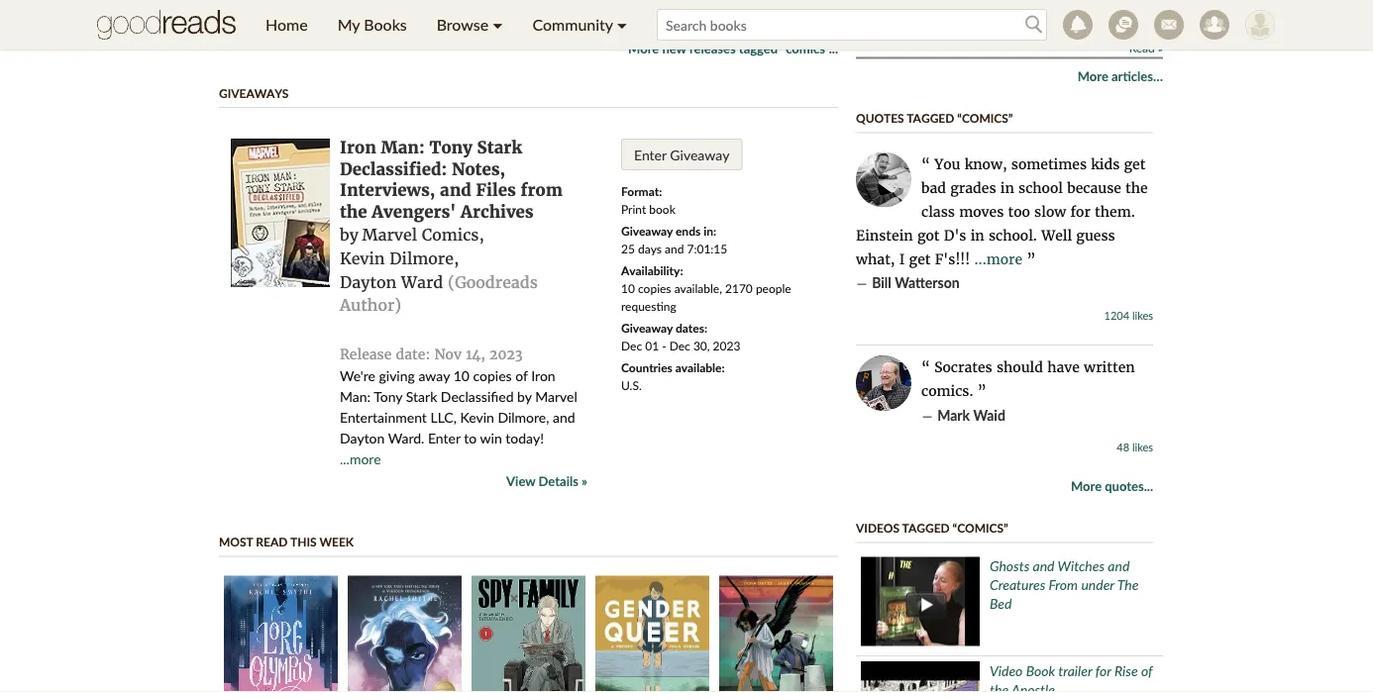 Task type: vqa. For each thing, say whether or not it's contained in the screenshot.
48
yes



Task type: describe. For each thing, give the bounding box(es) containing it.
moves
[[959, 203, 1004, 221]]

in:
[[704, 223, 717, 238]]

0 horizontal spatial ,
[[454, 249, 459, 269]]

man: inside release           date: nov 14, 2023 we're giving away 10 copies of iron man: tony stark declassified by marvel entertainment llc, kevin dilmore, and dayton ward. enter to win today! ...more view details »
[[340, 388, 371, 405]]

kevin inside marvel comics , kevin dilmore ,
[[340, 249, 385, 269]]

i
[[900, 250, 905, 268]]

available,
[[674, 281, 722, 295]]

10 inside "format: print book giveaway ends in: 25 days and 7:01:15 availability: 10 copies available,         2170 people requesting giveaway dates: dec 01         - dec 30, 2023 countries available: u.s."
[[621, 281, 635, 295]]

25
[[621, 241, 635, 256]]

quotes...
[[1105, 478, 1154, 494]]

0 vertical spatial ...more link
[[975, 250, 1023, 268]]

grades
[[951, 179, 996, 197]]

of inside video book trailer for rise of the apostle
[[1142, 663, 1153, 679]]

friend requests image
[[1200, 10, 1230, 40]]

(goodreads
[[448, 273, 538, 293]]

archives
[[461, 202, 534, 222]]

ghosts and witches and creatures from under the bed
[[990, 558, 1139, 613]]

― inside ...more " ― bill watterson
[[856, 275, 868, 292]]

video book trailer for rise of the apostle link
[[990, 663, 1153, 693]]

likes for socrates should have written comics.
[[1133, 441, 1154, 455]]

"comics"...
[[781, 40, 838, 56]]

videos
[[856, 521, 900, 536]]

socrates should have written comics.
[[922, 359, 1135, 401]]

2023 inside release           date: nov 14, 2023 we're giving away 10 copies of iron man: tony stark declassified by marvel entertainment llc, kevin dilmore, and dayton ward. enter to win today! ...more view details »
[[490, 346, 523, 364]]

48 likes link
[[1117, 441, 1154, 455]]

availability:
[[621, 263, 683, 277]]

more new releases tagged "comics"...
[[628, 40, 838, 56]]

tony inside release           date: nov 14, 2023 we're giving away 10 copies of iron man: tony stark declassified by marvel entertainment llc, kevin dilmore, and dayton ward. enter to win today! ...more view details »
[[374, 388, 403, 405]]

...more " ― bill watterson
[[856, 250, 1036, 292]]

bad
[[922, 179, 946, 197]]

socrates
[[935, 359, 993, 377]]

more new releases tagged "comics"... link
[[628, 40, 838, 56]]

interviews,
[[340, 180, 435, 201]]

-
[[662, 338, 667, 353]]

bill
[[872, 275, 892, 292]]

community ▾ button
[[518, 0, 642, 50]]

▾ for browse ▾
[[493, 15, 503, 34]]

format:
[[621, 184, 662, 198]]

lore olympus: volume four (lore olympus, #4) image
[[348, 576, 462, 693]]

files
[[476, 180, 516, 201]]

and inside "format: print book giveaway ends in: 25 days and 7:01:15 availability: 10 copies available,         2170 people requesting giveaway dates: dec 01         - dec 30, 2023 countries available: u.s."
[[665, 241, 684, 256]]

view details » link
[[506, 471, 588, 492]]

and inside release           date: nov 14, 2023 we're giving away 10 copies of iron man: tony stark declassified by marvel entertainment llc, kevin dilmore, and dayton ward. enter to win today! ...more view details »
[[553, 409, 575, 425]]

14,
[[466, 346, 485, 364]]

▾ for community ▾
[[617, 15, 627, 34]]

more for more quotes...
[[1071, 478, 1102, 494]]

release
[[340, 346, 392, 364]]

1204 likes link
[[1105, 309, 1154, 322]]

Search for books to add to your shelves search field
[[657, 9, 1047, 41]]

read inside goodreads members' 76 most popular books of the past decade read »
[[1129, 41, 1155, 55]]

saga, volume 11 image
[[719, 576, 833, 693]]

0 horizontal spatial read
[[256, 535, 288, 549]]

more quotes... link
[[1071, 477, 1154, 495]]

for inside video book trailer for rise of the apostle
[[1096, 663, 1112, 679]]

1 horizontal spatial get
[[1124, 155, 1146, 173]]

" inside ...more " ― bill watterson
[[1027, 250, 1036, 268]]

quotes tagged "comics" link
[[856, 111, 1013, 126]]

kevin inside release           date: nov 14, 2023 we're giving away 10 copies of iron man: tony stark declassified by marvel entertainment llc, kevin dilmore, and dayton ward. enter to win today! ...more view details »
[[460, 409, 494, 425]]

2170
[[725, 281, 753, 295]]

past
[[1047, 17, 1085, 40]]

my books link
[[323, 0, 422, 50]]

this
[[290, 535, 317, 549]]

most inside goodreads members' 76 most popular books of the past decade read »
[[1077, 0, 1122, 18]]

mark waid image
[[856, 356, 912, 411]]

the inside you know, sometimes kids get bad grades in school because the class moves too slow for them. einstein got d's in school. well guess what, i get f's!!!
[[1126, 179, 1148, 197]]

bill watterson image
[[856, 152, 912, 208]]

witches
[[1058, 558, 1105, 575]]

"comics" for quotes tagged "comics"
[[958, 111, 1013, 126]]

notifications image
[[1063, 10, 1093, 40]]

1 horizontal spatial enter
[[634, 146, 667, 163]]

spy x family, vol. 1 (spy × family, #1) image
[[472, 576, 586, 693]]

bob builder image
[[1246, 10, 1275, 40]]

class
[[922, 203, 955, 221]]

videos tagged "comics"
[[856, 521, 1009, 536]]

lore olympus: volume one (lore olympus, #1) image
[[224, 576, 338, 693]]

llc,
[[431, 409, 457, 425]]

iron man: tony stark declassified: notes, interviews, and files from the avengers' archives
[[340, 137, 563, 222]]

school.
[[989, 227, 1038, 244]]

school
[[1019, 179, 1063, 197]]

giveaways
[[219, 86, 289, 100]]

bed
[[990, 596, 1012, 613]]

1 horizontal spatial in
[[1001, 179, 1015, 197]]

what,
[[856, 250, 895, 268]]

date:
[[396, 346, 430, 364]]

Search books text field
[[657, 9, 1047, 41]]

tony inside "iron man: tony stark declassified: notes, interviews, and files from the avengers' archives"
[[429, 137, 473, 158]]

giving
[[379, 367, 415, 384]]

more quotes...
[[1071, 478, 1154, 494]]

guess
[[1077, 227, 1116, 244]]

the inside video book trailer for rise of the apostle
[[990, 681, 1009, 693]]

you know, sometimes kids get bad grades in school because the class moves too slow for them. einstein got d's in school. well guess what, i get f's!!!
[[856, 155, 1148, 268]]

iron inside release           date: nov 14, 2023 we're giving away 10 copies of iron man: tony stark declassified by marvel entertainment llc, kevin dilmore, and dayton ward. enter to win today! ...more view details »
[[531, 367, 556, 384]]

trailer
[[1059, 663, 1093, 679]]

iron man by marvel comics image
[[231, 139, 330, 287]]

10 inside release           date: nov 14, 2023 we're giving away 10 copies of iron man: tony stark declassified by marvel entertainment llc, kevin dilmore, and dayton ward. enter to win today! ...more view details »
[[454, 367, 470, 384]]

articles…
[[1112, 68, 1163, 84]]

2023 inside "format: print book giveaway ends in: 25 days and 7:01:15 availability: 10 copies available,         2170 people requesting giveaway dates: dec 01         - dec 30, 2023 countries available: u.s."
[[713, 338, 741, 353]]

» inside goodreads members' 76 most popular books of the past decade read »
[[1158, 41, 1163, 55]]

members'
[[955, 0, 1045, 18]]

u.s.
[[621, 378, 642, 392]]

people
[[756, 281, 791, 295]]

should
[[997, 359, 1043, 377]]

week
[[320, 535, 354, 549]]

decade
[[1090, 17, 1153, 40]]

we're
[[340, 367, 375, 384]]

community ▾
[[533, 15, 627, 34]]

2 dec from the left
[[670, 338, 691, 353]]

76
[[1050, 0, 1072, 18]]

ghosts
[[990, 558, 1030, 575]]

d's
[[944, 227, 967, 244]]

videos tagged "comics" link
[[856, 521, 1009, 536]]

1204 likes
[[1105, 309, 1154, 322]]

community
[[533, 15, 613, 34]]

release           date: nov 14, 2023 we're giving away 10 copies of iron man: tony stark declassified by marvel entertainment llc, kevin dilmore, and dayton ward. enter to win today! ...more view details »
[[340, 346, 588, 489]]

" inside " ― mark waid
[[978, 383, 987, 401]]

copies inside "format: print book giveaway ends in: 25 days and 7:01:15 availability: 10 copies available,         2170 people requesting giveaway dates: dec 01         - dec 30, 2023 countries available: u.s."
[[638, 281, 671, 295]]

dayton ward link
[[340, 273, 443, 293]]

home
[[266, 15, 308, 34]]

iron man: tony stark declassified: notes, interviews, and files from the avengers' archives link
[[340, 137, 563, 222]]

the cardboard kingdom #3: snow and sorcery (a graphic novel) image
[[224, 0, 338, 25]]

the
[[1118, 577, 1139, 594]]

releases
[[690, 40, 736, 56]]



Task type: locate. For each thing, give the bounding box(es) containing it.
ghosts and witches and creatures from under the bed image
[[861, 558, 980, 647]]

giveaway
[[670, 146, 730, 163], [621, 223, 673, 238], [621, 321, 673, 335]]

and inside "iron man: tony stark declassified: notes, interviews, and files from the avengers' archives"
[[440, 180, 472, 201]]

30,
[[694, 338, 710, 353]]

and up from
[[1033, 558, 1055, 575]]

"
[[922, 155, 935, 173], [922, 359, 935, 377]]

0 vertical spatial "
[[922, 155, 935, 173]]

1 vertical spatial by
[[517, 388, 532, 405]]

7:01:15
[[687, 241, 728, 256]]

guardians of the galaxy, vol. 1: grootfall image
[[596, 0, 710, 25]]

0 horizontal spatial stark
[[406, 388, 437, 405]]

1 vertical spatial "comics"
[[953, 521, 1009, 536]]

of inside goodreads members' 76 most popular books of the past decade read »
[[989, 17, 1007, 40]]

goodreads
[[856, 0, 950, 18]]

1 horizontal spatial most
[[1077, 0, 1122, 18]]

― inside " ― mark waid
[[922, 407, 934, 425]]

» inside release           date: nov 14, 2023 we're giving away 10 copies of iron man: tony stark declassified by marvel entertainment llc, kevin dilmore, and dayton ward. enter to win today! ...more view details »
[[582, 474, 588, 489]]

kevin dilmore link
[[340, 249, 454, 269]]

know,
[[965, 155, 1007, 173]]

read left this
[[256, 535, 288, 549]]

of inside release           date: nov 14, 2023 we're giving away 10 copies of iron man: tony stark declassified by marvel entertainment llc, kevin dilmore, and dayton ward. enter to win today! ...more view details »
[[516, 367, 528, 384]]

mark
[[938, 407, 970, 424]]

0 vertical spatial 10
[[621, 281, 635, 295]]

in up too
[[1001, 179, 1015, 197]]

dilmore,
[[498, 409, 549, 425]]

1 horizontal spatial ,
[[479, 225, 484, 245]]

(goodreads author)
[[340, 273, 538, 315]]

inbox image
[[1155, 10, 1184, 40]]

0 horizontal spatial books
[[364, 15, 407, 34]]

more left articles…
[[1078, 68, 1109, 84]]

48 likes
[[1117, 441, 1154, 455]]

and down notes,
[[440, 180, 472, 201]]

video book trailer for rise of the apostle
[[990, 663, 1153, 693]]

1 horizontal spatial 10
[[621, 281, 635, 295]]

0 vertical spatial "comics"
[[958, 111, 1013, 126]]

0 vertical spatial by
[[340, 225, 359, 245]]

enter down 'llc,'
[[428, 429, 461, 446]]

get right kids
[[1124, 155, 1146, 173]]

0 vertical spatial man:
[[381, 137, 425, 158]]

1 vertical spatial iron
[[531, 367, 556, 384]]

likes
[[1133, 309, 1154, 322], [1133, 441, 1154, 455]]

0 vertical spatial tony
[[429, 137, 473, 158]]

enter giveaway
[[634, 146, 730, 163]]

the down video
[[990, 681, 1009, 693]]

of left 76
[[989, 17, 1007, 40]]

the down interviews,
[[340, 202, 367, 222]]

» down the inbox 'icon'
[[1158, 41, 1163, 55]]

dayton down entertainment
[[340, 429, 385, 446]]

static: up all night image
[[348, 0, 462, 25]]

the inside "iron man: tony stark declassified: notes, interviews, and files from the avengers' archives"
[[340, 202, 367, 222]]

0 vertical spatial in
[[1001, 179, 1015, 197]]

...more inside ...more " ― bill watterson
[[975, 250, 1023, 268]]

kevin up 'dayton ward' link
[[340, 249, 385, 269]]

most right 76
[[1077, 0, 1122, 18]]

0 horizontal spatial 10
[[454, 367, 470, 384]]

2 likes from the top
[[1133, 441, 1154, 455]]

dates:
[[676, 321, 708, 335]]

1 vertical spatial ...more
[[340, 450, 381, 467]]

1 vertical spatial marvel
[[535, 388, 577, 405]]

ward
[[401, 273, 443, 293]]

0 horizontal spatial ―
[[856, 275, 868, 292]]

away
[[419, 367, 450, 384]]

dayton up author)
[[340, 273, 397, 293]]

1 horizontal spatial marvel
[[535, 388, 577, 405]]

1 dec from the left
[[621, 338, 642, 353]]

enter inside release           date: nov 14, 2023 we're giving away 10 copies of iron man: tony stark declassified by marvel entertainment llc, kevin dilmore, and dayton ward. enter to win today! ...more view details »
[[428, 429, 461, 446]]

tony up notes,
[[429, 137, 473, 158]]

1 likes from the top
[[1133, 309, 1154, 322]]

...more down the school.
[[975, 250, 1023, 268]]

― left mark
[[922, 407, 934, 425]]

enter up format: at the left top
[[634, 146, 667, 163]]

0 horizontal spatial enter
[[428, 429, 461, 446]]

view
[[506, 474, 536, 489]]

0 horizontal spatial man:
[[340, 388, 371, 405]]

man: inside "iron man: tony stark declassified: notes, interviews, and files from the avengers' archives"
[[381, 137, 425, 158]]

― left bill
[[856, 275, 868, 292]]

dec right -
[[670, 338, 691, 353]]

0 horizontal spatial in
[[971, 227, 985, 244]]

marvel up dilmore, at the left bottom
[[535, 388, 577, 405]]

more inside more quotes... link
[[1071, 478, 1102, 494]]

more left new at the top left of the page
[[628, 40, 659, 56]]

and right dilmore, at the left bottom
[[553, 409, 575, 425]]

more
[[628, 40, 659, 56], [1078, 68, 1109, 84], [1071, 478, 1102, 494]]

more left quotes...
[[1071, 478, 1102, 494]]

...more inside release           date: nov 14, 2023 we're giving away 10 copies of iron man: tony stark declassified by marvel entertainment llc, kevin dilmore, and dayton ward. enter to win today! ...more view details »
[[340, 450, 381, 467]]

1 vertical spatial dayton
[[340, 429, 385, 446]]

...more down entertainment
[[340, 450, 381, 467]]

dec left 01
[[621, 338, 642, 353]]

» right details
[[582, 474, 588, 489]]

0 horizontal spatial kevin
[[340, 249, 385, 269]]

marvel inside release           date: nov 14, 2023 we're giving away 10 copies of iron man: tony stark declassified by marvel entertainment llc, kevin dilmore, and dayton ward. enter to win today! ...more view details »
[[535, 388, 577, 405]]

0 vertical spatial ...more
[[975, 250, 1023, 268]]

iron up declassified:
[[340, 137, 376, 158]]

copies down availability:
[[638, 281, 671, 295]]

2 vertical spatial of
[[1142, 663, 1153, 679]]

waid
[[974, 407, 1006, 424]]

details
[[539, 474, 579, 489]]

0 vertical spatial more
[[628, 40, 659, 56]]

...more link down entertainment
[[340, 450, 381, 467]]

10 up requesting
[[621, 281, 635, 295]]

giveaway up the "book"
[[670, 146, 730, 163]]

,
[[479, 225, 484, 245], [454, 249, 459, 269]]

" up waid
[[978, 383, 987, 401]]

get right "i"
[[909, 250, 931, 268]]

written
[[1084, 359, 1135, 377]]

1 horizontal spatial for
[[1096, 663, 1112, 679]]

1 horizontal spatial copies
[[638, 281, 671, 295]]

gender queer: a memoir image
[[596, 576, 710, 693]]

watterson
[[895, 275, 960, 292]]

1 vertical spatial "
[[922, 359, 935, 377]]

books right popular
[[931, 17, 984, 40]]

most read this week link
[[219, 535, 354, 549]]

iron up dilmore, at the left bottom
[[531, 367, 556, 384]]

books inside goodreads members' 76 most popular books of the past decade read »
[[931, 17, 984, 40]]

1 vertical spatial in
[[971, 227, 985, 244]]

1 vertical spatial read
[[256, 535, 288, 549]]

the up them.
[[1126, 179, 1148, 197]]

for inside you know, sometimes kids get bad grades in school because the class moves too slow for them. einstein got d's in school. well guess what, i get f's!!!
[[1071, 203, 1091, 221]]

declassified:
[[340, 158, 447, 179]]

1 vertical spatial ―
[[922, 407, 934, 425]]

well
[[1042, 227, 1072, 244]]

copies up declassified
[[473, 367, 512, 384]]

0 horizontal spatial of
[[516, 367, 528, 384]]

stark down away at the left bottom
[[406, 388, 437, 405]]

1 vertical spatial of
[[516, 367, 528, 384]]

▾ right browse
[[493, 15, 503, 34]]

quotes
[[856, 111, 904, 126]]

them.
[[1095, 203, 1135, 221]]

" for you
[[922, 155, 935, 173]]

man: down we're
[[340, 388, 371, 405]]

stark inside "iron man: tony stark declassified: notes, interviews, and files from the avengers' archives"
[[477, 137, 522, 158]]

tony up entertainment
[[374, 388, 403, 405]]

countries
[[621, 360, 673, 375]]

my group discussions image
[[1109, 10, 1139, 40]]

avengers'
[[372, 202, 456, 222]]

1 vertical spatial more
[[1078, 68, 1109, 84]]

slow
[[1035, 203, 1067, 221]]

1 vertical spatial kevin
[[460, 409, 494, 425]]

man: up declassified:
[[381, 137, 425, 158]]

2 dayton from the top
[[340, 429, 385, 446]]

0 vertical spatial tagged
[[907, 111, 955, 126]]

likes right "48"
[[1133, 441, 1154, 455]]

1 horizontal spatial dec
[[670, 338, 691, 353]]

1 dayton from the top
[[340, 273, 397, 293]]

video book trailer for rise of the apostle image
[[861, 662, 980, 693]]

1 horizontal spatial 2023
[[713, 338, 741, 353]]

video
[[990, 663, 1023, 679]]

0 horizontal spatial get
[[909, 250, 931, 268]]

likes for you know, sometimes kids get bad grades in school because the class moves too slow for them. einstein got d's in school. well guess what, i get f's!!!
[[1133, 309, 1154, 322]]

dayton inside release           date: nov 14, 2023 we're giving away 10 copies of iron man: tony stark declassified by marvel entertainment llc, kevin dilmore, and dayton ward. enter to win today! ...more view details »
[[340, 429, 385, 446]]

1 horizontal spatial by
[[517, 388, 532, 405]]

0 vertical spatial read
[[1129, 41, 1155, 55]]

kids
[[1091, 155, 1120, 173]]

of up dilmore, at the left bottom
[[516, 367, 528, 384]]

1 horizontal spatial ▾
[[617, 15, 627, 34]]

browse ▾
[[437, 15, 503, 34]]

1 " from the top
[[922, 155, 935, 173]]

tagged for videos
[[902, 521, 950, 536]]

kevin down declassified
[[460, 409, 494, 425]]

" down the school.
[[1027, 250, 1036, 268]]

0 vertical spatial ,
[[479, 225, 484, 245]]

2 ▾ from the left
[[617, 15, 627, 34]]

creatures
[[990, 577, 1046, 594]]

2023 right 14,
[[490, 346, 523, 364]]

0 horizontal spatial by
[[340, 225, 359, 245]]

for down because
[[1071, 203, 1091, 221]]

2023 right 30, at the right of the page
[[713, 338, 741, 353]]

you
[[935, 155, 961, 173]]

read » link
[[1129, 41, 1163, 55]]

1 vertical spatial man:
[[340, 388, 371, 405]]

tagged
[[907, 111, 955, 126], [902, 521, 950, 536]]

the inside goodreads members' 76 most popular books of the past decade read »
[[1012, 17, 1041, 40]]

1 horizontal spatial kevin
[[460, 409, 494, 425]]

to
[[464, 429, 477, 446]]

tagged up you
[[907, 111, 955, 126]]

0 horizontal spatial ...more
[[340, 450, 381, 467]]

"comics" up know,
[[958, 111, 1013, 126]]

0 vertical spatial likes
[[1133, 309, 1154, 322]]

book
[[649, 202, 676, 216]]

, down archives
[[479, 225, 484, 245]]

and down ends
[[665, 241, 684, 256]]

1 horizontal spatial "
[[1027, 250, 1036, 268]]

format: print book giveaway ends in: 25 days and 7:01:15 availability: 10 copies available,         2170 people requesting giveaway dates: dec 01         - dec 30, 2023 countries available: u.s.
[[621, 184, 791, 392]]

0 horizontal spatial iron
[[340, 137, 376, 158]]

tony
[[429, 137, 473, 158], [374, 388, 403, 405]]

" up bad
[[922, 155, 935, 173]]

, down comics
[[454, 249, 459, 269]]

menu
[[251, 0, 642, 50]]

0 vertical spatial of
[[989, 17, 1007, 40]]

1 ▾ from the left
[[493, 15, 503, 34]]

01
[[645, 338, 659, 353]]

2 " from the top
[[922, 359, 935, 377]]

1 horizontal spatial ―
[[922, 407, 934, 425]]

0 vertical spatial ―
[[856, 275, 868, 292]]

2 horizontal spatial of
[[1142, 663, 1153, 679]]

by inside release           date: nov 14, 2023 we're giving away 10 copies of iron man: tony stark declassified by marvel entertainment llc, kevin dilmore, and dayton ward. enter to win today! ...more view details »
[[517, 388, 532, 405]]

0 horizontal spatial copies
[[473, 367, 512, 384]]

10
[[621, 281, 635, 295], [454, 367, 470, 384]]

from
[[521, 180, 563, 201]]

giveaway up 'days' at the left top of page
[[621, 223, 673, 238]]

0 vertical spatial giveaway
[[670, 146, 730, 163]]

1 vertical spatial get
[[909, 250, 931, 268]]

browse ▾ button
[[422, 0, 518, 50]]

print
[[621, 202, 646, 216]]

quotes tagged "comics"
[[856, 111, 1013, 126]]

0 vertical spatial »
[[1158, 41, 1163, 55]]

stark inside release           date: nov 14, 2023 we're giving away 10 copies of iron man: tony stark declassified by marvel entertainment llc, kevin dilmore, and dayton ward. enter to win today! ...more view details »
[[406, 388, 437, 405]]

by up kevin dilmore link
[[340, 225, 359, 245]]

0 horizontal spatial marvel
[[362, 225, 417, 245]]

marvel
[[362, 225, 417, 245], [535, 388, 577, 405]]

1 horizontal spatial tony
[[429, 137, 473, 158]]

win
[[480, 429, 502, 446]]

author)
[[340, 295, 401, 315]]

most left this
[[219, 535, 253, 549]]

comics
[[422, 225, 479, 245]]

1 horizontal spatial stark
[[477, 137, 522, 158]]

books right my
[[364, 15, 407, 34]]

marvel comics , kevin dilmore ,
[[340, 225, 484, 269]]

giveaway inside enter giveaway link
[[670, 146, 730, 163]]

most
[[1077, 0, 1122, 18], [219, 535, 253, 549]]

1 vertical spatial tony
[[374, 388, 403, 405]]

menu containing home
[[251, 0, 642, 50]]

ghosts and witches and creatures from under the bed link
[[990, 558, 1139, 613]]

0 horizontal spatial "
[[978, 383, 987, 401]]

1 vertical spatial most
[[219, 535, 253, 549]]

books inside 'link'
[[364, 15, 407, 34]]

got
[[918, 227, 940, 244]]

1 vertical spatial enter
[[428, 429, 461, 446]]

most read this week
[[219, 535, 354, 549]]

likes right 1204
[[1133, 309, 1154, 322]]

more for more articles…
[[1078, 68, 1109, 84]]

by up dilmore, at the left bottom
[[517, 388, 532, 405]]

tagged right videos
[[902, 521, 950, 536]]

the left "past"
[[1012, 17, 1041, 40]]

0 horizontal spatial »
[[582, 474, 588, 489]]

in
[[1001, 179, 1015, 197], [971, 227, 985, 244]]

...more link down the school.
[[975, 250, 1023, 268]]

for left rise
[[1096, 663, 1112, 679]]

1 horizontal spatial read
[[1129, 41, 1155, 55]]

0 vertical spatial get
[[1124, 155, 1146, 173]]

»
[[1158, 41, 1163, 55], [582, 474, 588, 489]]

1 horizontal spatial ...more
[[975, 250, 1023, 268]]

giveaway up 01
[[621, 321, 673, 335]]

entertainment
[[340, 409, 427, 425]]

" up comics.
[[922, 359, 935, 377]]

marvel up kevin dilmore link
[[362, 225, 417, 245]]

tagged
[[739, 40, 778, 56]]

1 horizontal spatial of
[[989, 17, 1007, 40]]

1 vertical spatial giveaway
[[621, 223, 673, 238]]

iron
[[340, 137, 376, 158], [531, 367, 556, 384]]

0 vertical spatial kevin
[[340, 249, 385, 269]]

0 vertical spatial most
[[1077, 0, 1122, 18]]

"
[[1027, 250, 1036, 268], [978, 383, 987, 401]]

dayton ward
[[340, 273, 443, 293]]

tagged for quotes
[[907, 111, 955, 126]]

10 down nov
[[454, 367, 470, 384]]

2 vertical spatial giveaway
[[621, 321, 673, 335]]

in right d's
[[971, 227, 985, 244]]

1 horizontal spatial books
[[931, 17, 984, 40]]

marvel inside marvel comics , kevin dilmore ,
[[362, 225, 417, 245]]

0 vertical spatial marvel
[[362, 225, 417, 245]]

1 vertical spatial for
[[1096, 663, 1112, 679]]

1 vertical spatial 10
[[454, 367, 470, 384]]

1 vertical spatial ...more link
[[340, 450, 381, 467]]

days
[[638, 241, 662, 256]]

today!
[[506, 429, 544, 446]]

read up articles…
[[1129, 41, 1155, 55]]

0 horizontal spatial dec
[[621, 338, 642, 353]]

1 vertical spatial tagged
[[902, 521, 950, 536]]

copies
[[638, 281, 671, 295], [473, 367, 512, 384]]

requesting
[[621, 299, 677, 313]]

stark up notes,
[[477, 137, 522, 158]]

iron inside "iron man: tony stark declassified: notes, interviews, and files from the avengers' archives"
[[340, 137, 376, 158]]

1 vertical spatial copies
[[473, 367, 512, 384]]

ends
[[676, 223, 701, 238]]

copies inside release           date: nov 14, 2023 we're giving away 10 copies of iron man: tony stark declassified by marvel entertainment llc, kevin dilmore, and dayton ward. enter to win today! ...more view details »
[[473, 367, 512, 384]]

more articles… link
[[1078, 67, 1163, 85]]

and up the in the bottom right of the page
[[1108, 558, 1130, 575]]

" for socrates
[[922, 359, 935, 377]]

"comics" for videos tagged "comics"
[[953, 521, 1009, 536]]

0 vertical spatial copies
[[638, 281, 671, 295]]

dilmore
[[390, 249, 454, 269]]

1 vertical spatial ,
[[454, 249, 459, 269]]

more for more new releases tagged "comics"...
[[628, 40, 659, 56]]

"comics" up "ghosts"
[[953, 521, 1009, 536]]

0 vertical spatial "
[[1027, 250, 1036, 268]]

superman vol. 1: supercorp image
[[472, 0, 586, 25]]

the extra files: the humor is out there image
[[719, 0, 833, 25]]

0 horizontal spatial tony
[[374, 388, 403, 405]]

0 horizontal spatial most
[[219, 535, 253, 549]]

my books
[[338, 15, 407, 34]]

of right rise
[[1142, 663, 1153, 679]]

▾ right community
[[617, 15, 627, 34]]

0 horizontal spatial ...more link
[[340, 450, 381, 467]]

2 vertical spatial more
[[1071, 478, 1102, 494]]

1 vertical spatial stark
[[406, 388, 437, 405]]

1 vertical spatial »
[[582, 474, 588, 489]]



